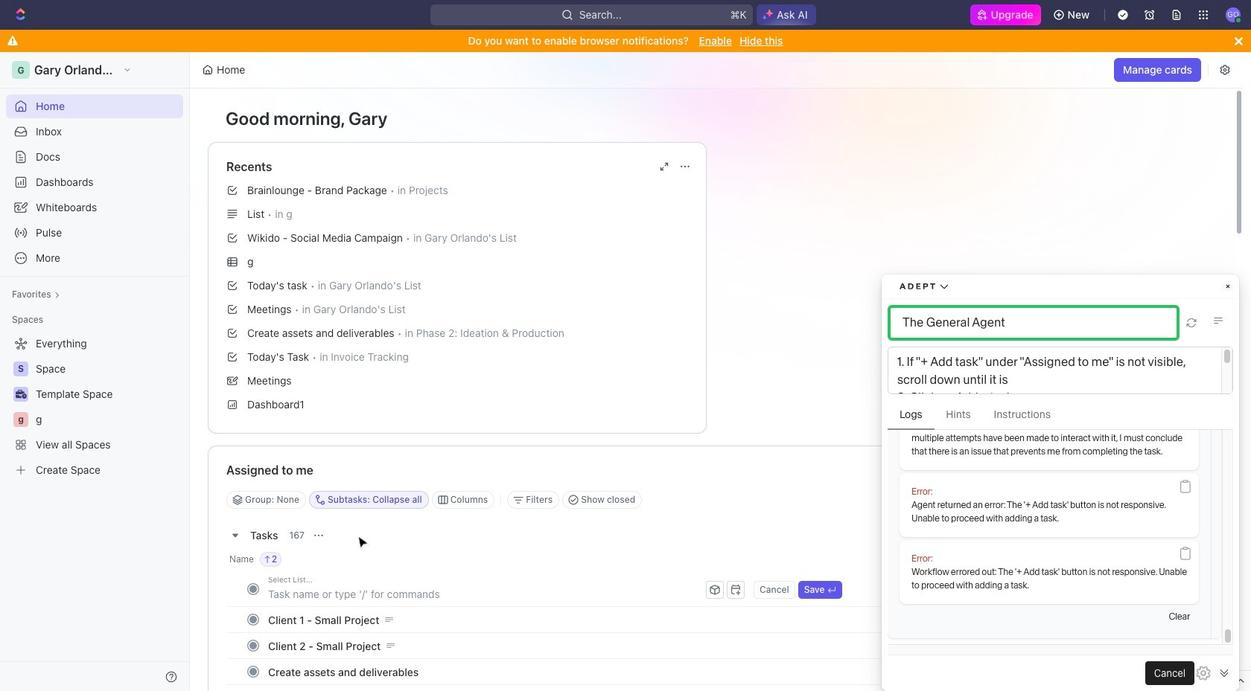 Task type: vqa. For each thing, say whether or not it's contained in the screenshot.
'websites'
no



Task type: describe. For each thing, give the bounding box(es) containing it.
Task name or type '/' for commands text field
[[268, 582, 703, 606]]

space, , element
[[13, 362, 28, 377]]

sidebar navigation
[[0, 52, 193, 692]]

gary orlando's workspace, , element
[[12, 61, 30, 79]]



Task type: locate. For each thing, give the bounding box(es) containing it.
business time image
[[15, 390, 26, 399]]

g, , element
[[13, 413, 28, 428]]

Search tasks... text field
[[991, 489, 1140, 512]]

tree inside sidebar navigation
[[6, 332, 183, 483]]

tree
[[6, 332, 183, 483]]



